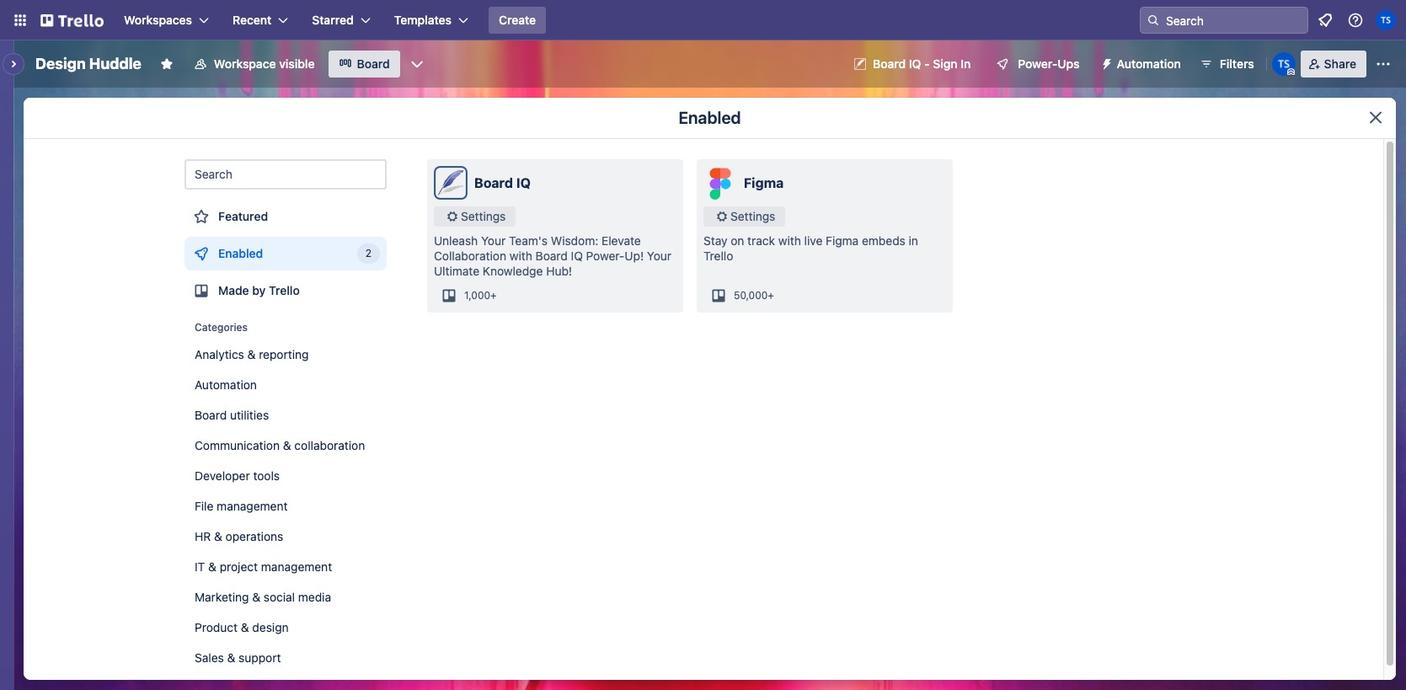 Task type: locate. For each thing, give the bounding box(es) containing it.
board
[[357, 56, 390, 71], [873, 56, 906, 71], [475, 175, 513, 190], [536, 249, 568, 263], [195, 408, 227, 422]]

settings link for board iq
[[434, 207, 516, 227]]

0 horizontal spatial your
[[481, 233, 506, 248]]

& left social
[[252, 590, 261, 604]]

0 horizontal spatial with
[[510, 249, 533, 263]]

1 horizontal spatial iq
[[571, 249, 583, 263]]

it
[[195, 560, 205, 574]]

board up hub!
[[536, 249, 568, 263]]

on
[[731, 233, 745, 248]]

1 horizontal spatial trello
[[704, 249, 734, 263]]

board right board iq - sign in icon
[[873, 56, 906, 71]]

management
[[217, 499, 288, 513], [261, 560, 332, 574]]

1 + from the left
[[491, 289, 497, 302]]

iq
[[909, 56, 922, 71], [517, 175, 531, 190], [571, 249, 583, 263]]

1 horizontal spatial your
[[647, 249, 672, 263]]

0 horizontal spatial automation
[[195, 378, 257, 392]]

automation
[[1117, 56, 1182, 71], [195, 378, 257, 392]]

tara schultz (taraschultz7) image
[[1376, 10, 1397, 30]]

settings up track
[[731, 209, 776, 223]]

1 horizontal spatial with
[[779, 233, 801, 248]]

your up collaboration
[[481, 233, 506, 248]]

1 vertical spatial power-
[[586, 249, 625, 263]]

product & design
[[195, 620, 289, 635]]

0 horizontal spatial figma
[[744, 175, 784, 190]]

with
[[779, 233, 801, 248], [510, 249, 533, 263]]

0 horizontal spatial power-
[[586, 249, 625, 263]]

analytics & reporting link
[[185, 341, 387, 368]]

1 settings link from the left
[[434, 207, 516, 227]]

filters
[[1220, 56, 1255, 71]]

huddle
[[89, 55, 142, 72]]

&
[[247, 347, 256, 362], [283, 438, 291, 453], [214, 529, 222, 544], [208, 560, 217, 574], [252, 590, 261, 604], [241, 620, 249, 635], [227, 651, 235, 665]]

file management link
[[185, 493, 387, 520]]

back to home image
[[40, 7, 104, 34]]

automation up board utilities on the bottom of page
[[195, 378, 257, 392]]

file
[[195, 499, 214, 513]]

sm image
[[1094, 51, 1117, 74], [444, 208, 461, 225]]

1 vertical spatial with
[[510, 249, 533, 263]]

0 horizontal spatial sm image
[[444, 208, 461, 225]]

by
[[252, 283, 266, 298]]

marketing
[[195, 590, 249, 604]]

power-
[[1019, 56, 1058, 71], [586, 249, 625, 263]]

create button
[[489, 7, 546, 34]]

0 horizontal spatial settings
[[461, 209, 506, 223]]

utilities
[[230, 408, 269, 422]]

embeds
[[862, 233, 906, 248]]

-
[[925, 56, 930, 71]]

workspace visible button
[[184, 51, 325, 78]]

figma
[[744, 175, 784, 190], [826, 233, 859, 248]]

product
[[195, 620, 238, 635]]

trello right by
[[269, 283, 300, 298]]

your right up!
[[647, 249, 672, 263]]

2
[[366, 247, 372, 260]]

in
[[961, 56, 971, 71]]

automation down search icon
[[1117, 56, 1182, 71]]

filters button
[[1195, 51, 1260, 78]]

ups
[[1058, 56, 1080, 71]]

1 horizontal spatial enabled
[[679, 108, 741, 127]]

team's
[[509, 233, 548, 248]]

iq inside unleash your team's wisdom: elevate collaboration with board iq power-up! your ultimate knowledge hub!
[[571, 249, 583, 263]]

board for board iq - sign in
[[873, 56, 906, 71]]

categories
[[195, 321, 248, 334]]

developer tools
[[195, 469, 280, 483]]

ultimate
[[434, 264, 480, 278]]

iq up team's
[[517, 175, 531, 190]]

0 horizontal spatial trello
[[269, 283, 300, 298]]

0 vertical spatial enabled
[[679, 108, 741, 127]]

workspaces button
[[114, 7, 219, 34]]

iq for board iq - sign in
[[909, 56, 922, 71]]

support
[[239, 651, 281, 665]]

customize views image
[[409, 56, 425, 72]]

made by trello
[[218, 283, 300, 298]]

this member is an admin of this board. image
[[1288, 68, 1295, 76]]

workspaces
[[124, 13, 192, 27]]

1 horizontal spatial settings
[[731, 209, 776, 223]]

board iq - sign in icon image
[[855, 58, 867, 70]]

enabled
[[679, 108, 741, 127], [218, 246, 263, 260]]

0 vertical spatial your
[[481, 233, 506, 248]]

operations
[[226, 529, 283, 544]]

0 vertical spatial management
[[217, 499, 288, 513]]

& down board utilities link
[[283, 438, 291, 453]]

0 vertical spatial automation
[[1117, 56, 1182, 71]]

2 + from the left
[[768, 289, 775, 302]]

featured link
[[185, 200, 387, 233]]

& inside analytics & reporting link
[[247, 347, 256, 362]]

+ down knowledge
[[491, 289, 497, 302]]

0 vertical spatial sm image
[[1094, 51, 1117, 74]]

iq down wisdom:
[[571, 249, 583, 263]]

settings up unleash
[[461, 209, 506, 223]]

& right the it
[[208, 560, 217, 574]]

figma up track
[[744, 175, 784, 190]]

management inside "file management" link
[[217, 499, 288, 513]]

1 horizontal spatial sm image
[[1094, 51, 1117, 74]]

1 horizontal spatial power-
[[1019, 56, 1058, 71]]

0 vertical spatial with
[[779, 233, 801, 248]]

0 vertical spatial iq
[[909, 56, 922, 71]]

board left customize views image
[[357, 56, 390, 71]]

0 vertical spatial trello
[[704, 249, 734, 263]]

design huddle
[[35, 55, 142, 72]]

design
[[252, 620, 289, 635]]

power- inside unleash your team's wisdom: elevate collaboration with board iq power-up! your ultimate knowledge hub!
[[586, 249, 625, 263]]

management down the hr & operations link
[[261, 560, 332, 574]]

0 horizontal spatial iq
[[517, 175, 531, 190]]

1 vertical spatial figma
[[826, 233, 859, 248]]

settings
[[461, 209, 506, 223], [731, 209, 776, 223]]

your
[[481, 233, 506, 248], [647, 249, 672, 263]]

& for communication
[[283, 438, 291, 453]]

& for product
[[241, 620, 249, 635]]

trello down stay
[[704, 249, 734, 263]]

& inside the hr & operations link
[[214, 529, 222, 544]]

2 settings from the left
[[731, 209, 776, 223]]

sales
[[195, 651, 224, 665]]

& right sales
[[227, 651, 235, 665]]

collaboration
[[434, 249, 507, 263]]

stay on track with live figma embeds in trello
[[704, 233, 919, 263]]

iq left "-"
[[909, 56, 922, 71]]

iq inside button
[[909, 56, 922, 71]]

& right hr
[[214, 529, 222, 544]]

board inside button
[[873, 56, 906, 71]]

2 settings link from the left
[[704, 207, 786, 227]]

starred
[[312, 13, 354, 27]]

& inside the communication & collaboration link
[[283, 438, 291, 453]]

0 horizontal spatial +
[[491, 289, 497, 302]]

analytics & reporting
[[195, 347, 309, 362]]

+
[[491, 289, 497, 302], [768, 289, 775, 302]]

power- down elevate at left top
[[586, 249, 625, 263]]

live
[[805, 233, 823, 248]]

hr
[[195, 529, 211, 544]]

1 vertical spatial iq
[[517, 175, 531, 190]]

sm image up unleash
[[444, 208, 461, 225]]

collaboration
[[295, 438, 365, 453]]

with down team's
[[510, 249, 533, 263]]

power- right in on the right of the page
[[1019, 56, 1058, 71]]

settings link up the on
[[704, 207, 786, 227]]

trello
[[704, 249, 734, 263], [269, 283, 300, 298]]

made
[[218, 283, 249, 298]]

settings link up unleash
[[434, 207, 516, 227]]

0 vertical spatial power-
[[1019, 56, 1058, 71]]

design
[[35, 55, 86, 72]]

with left live
[[779, 233, 801, 248]]

0 horizontal spatial settings link
[[434, 207, 516, 227]]

1 vertical spatial enabled
[[218, 246, 263, 260]]

management inside it & project management "link"
[[261, 560, 332, 574]]

search image
[[1147, 13, 1161, 27]]

media
[[298, 590, 331, 604]]

& inside marketing & social media link
[[252, 590, 261, 604]]

& left design
[[241, 620, 249, 635]]

settings for board iq
[[461, 209, 506, 223]]

& inside the sales & support link
[[227, 651, 235, 665]]

1 vertical spatial management
[[261, 560, 332, 574]]

recent button
[[223, 7, 299, 34]]

1 settings from the left
[[461, 209, 506, 223]]

& right analytics
[[247, 347, 256, 362]]

figma right live
[[826, 233, 859, 248]]

& inside product & design link
[[241, 620, 249, 635]]

settings link
[[434, 207, 516, 227], [704, 207, 786, 227]]

1 vertical spatial sm image
[[444, 208, 461, 225]]

sm image right ups at top right
[[1094, 51, 1117, 74]]

1 horizontal spatial automation
[[1117, 56, 1182, 71]]

2 vertical spatial iq
[[571, 249, 583, 263]]

management up operations
[[217, 499, 288, 513]]

2 horizontal spatial iq
[[909, 56, 922, 71]]

& inside it & project management "link"
[[208, 560, 217, 574]]

1 horizontal spatial +
[[768, 289, 775, 302]]

project
[[220, 560, 258, 574]]

unleash
[[434, 233, 478, 248]]

+ down track
[[768, 289, 775, 302]]

board up team's
[[475, 175, 513, 190]]

made by trello link
[[185, 274, 387, 308]]

1 horizontal spatial figma
[[826, 233, 859, 248]]

1 horizontal spatial settings link
[[704, 207, 786, 227]]

board left "utilities"
[[195, 408, 227, 422]]

product & design link
[[185, 614, 387, 641]]

developer
[[195, 469, 250, 483]]

board for board iq
[[475, 175, 513, 190]]



Task type: vqa. For each thing, say whether or not it's contained in the screenshot.
0 / 12 • Sep 23, 2021
no



Task type: describe. For each thing, give the bounding box(es) containing it.
share
[[1325, 56, 1357, 71]]

visible
[[279, 56, 315, 71]]

0 notifications image
[[1316, 10, 1336, 30]]

social
[[264, 590, 295, 604]]

+ for figma
[[768, 289, 775, 302]]

tara schultz (taraschultz7) image
[[1273, 52, 1296, 76]]

board iq
[[475, 175, 531, 190]]

sm image inside automation button
[[1094, 51, 1117, 74]]

sales & support link
[[185, 645, 387, 672]]

create
[[499, 13, 536, 27]]

workspace visible
[[214, 56, 315, 71]]

power-ups button
[[985, 51, 1090, 78]]

with inside unleash your team's wisdom: elevate collaboration with board iq power-up! your ultimate knowledge hub!
[[510, 249, 533, 263]]

& for analytics
[[247, 347, 256, 362]]

communication
[[195, 438, 280, 453]]

starred button
[[302, 7, 381, 34]]

0 vertical spatial figma
[[744, 175, 784, 190]]

open information menu image
[[1348, 12, 1365, 29]]

board utilities
[[195, 408, 269, 422]]

knowledge
[[483, 264, 543, 278]]

elevate
[[602, 233, 641, 248]]

board iq - sign in
[[873, 56, 971, 71]]

workspace
[[214, 56, 276, 71]]

sales & support
[[195, 651, 281, 665]]

star or unstar board image
[[160, 57, 174, 71]]

automation button
[[1094, 51, 1192, 78]]

& for marketing
[[252, 590, 261, 604]]

share button
[[1301, 51, 1367, 78]]

1 vertical spatial trello
[[269, 283, 300, 298]]

& for it
[[208, 560, 217, 574]]

1,000
[[464, 289, 491, 302]]

sign
[[933, 56, 958, 71]]

it & project management
[[195, 560, 332, 574]]

Board name text field
[[27, 51, 150, 78]]

& for hr
[[214, 529, 222, 544]]

board utilities link
[[185, 402, 387, 429]]

settings for figma
[[731, 209, 776, 223]]

templates
[[394, 13, 452, 27]]

0 horizontal spatial enabled
[[218, 246, 263, 260]]

figma inside "stay on track with live figma embeds in trello"
[[826, 233, 859, 248]]

stay
[[704, 233, 728, 248]]

1,000 +
[[464, 289, 497, 302]]

track
[[748, 233, 775, 248]]

recent
[[233, 13, 272, 27]]

power-ups
[[1019, 56, 1080, 71]]

wisdom:
[[551, 233, 599, 248]]

file management
[[195, 499, 288, 513]]

tools
[[253, 469, 280, 483]]

hr & operations
[[195, 529, 283, 544]]

communication & collaboration link
[[185, 432, 387, 459]]

sm image
[[714, 208, 731, 225]]

primary element
[[0, 0, 1407, 40]]

board link
[[328, 51, 400, 78]]

& for sales
[[227, 651, 235, 665]]

+ for board iq
[[491, 289, 497, 302]]

board iq - sign in button
[[845, 51, 981, 78]]

developer tools link
[[185, 463, 387, 490]]

automation link
[[185, 372, 387, 399]]

analytics
[[195, 347, 244, 362]]

iq for board iq
[[517, 175, 531, 190]]

board for board
[[357, 56, 390, 71]]

templates button
[[384, 7, 479, 34]]

unleash your team's wisdom: elevate collaboration with board iq power-up! your ultimate knowledge hub!
[[434, 233, 672, 278]]

with inside "stay on track with live figma embeds in trello"
[[779, 233, 801, 248]]

50,000
[[734, 289, 768, 302]]

1 vertical spatial automation
[[195, 378, 257, 392]]

it & project management link
[[185, 554, 387, 581]]

up!
[[625, 249, 644, 263]]

50,000 +
[[734, 289, 775, 302]]

featured
[[218, 209, 268, 223]]

Search field
[[1161, 8, 1308, 33]]

marketing & social media
[[195, 590, 331, 604]]

communication & collaboration
[[195, 438, 365, 453]]

board inside unleash your team's wisdom: elevate collaboration with board iq power-up! your ultimate knowledge hub!
[[536, 249, 568, 263]]

Search text field
[[185, 159, 387, 190]]

hub!
[[546, 264, 572, 278]]

show menu image
[[1376, 56, 1393, 72]]

trello inside "stay on track with live figma embeds in trello"
[[704, 249, 734, 263]]

1 vertical spatial your
[[647, 249, 672, 263]]

reporting
[[259, 347, 309, 362]]

settings link for figma
[[704, 207, 786, 227]]

marketing & social media link
[[185, 584, 387, 611]]

board for board utilities
[[195, 408, 227, 422]]

hr & operations link
[[185, 523, 387, 550]]

power- inside 'button'
[[1019, 56, 1058, 71]]

automation inside button
[[1117, 56, 1182, 71]]

in
[[909, 233, 919, 248]]



